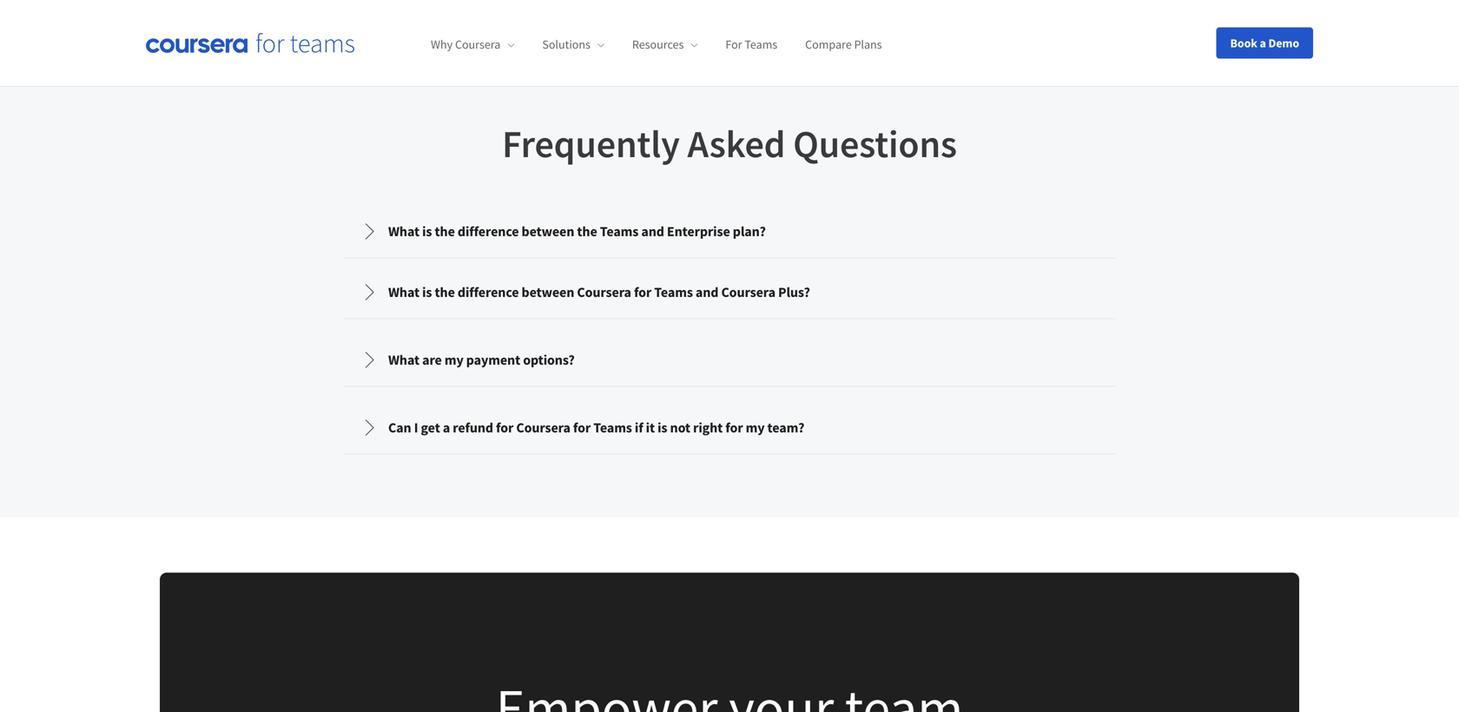 Task type: locate. For each thing, give the bounding box(es) containing it.
1 what from the top
[[388, 223, 420, 240]]

1 vertical spatial my
[[746, 419, 765, 436]]

and
[[641, 223, 664, 240], [696, 284, 719, 301]]

teams up what is the difference between coursera for teams and coursera plus?
[[600, 223, 639, 240]]

what is the difference between the teams and enterprise plan?
[[388, 223, 766, 240]]

my
[[445, 351, 464, 369], [746, 419, 765, 436]]

2 between from the top
[[522, 284, 574, 301]]

solutions link
[[542, 37, 604, 52]]

0 vertical spatial what
[[388, 223, 420, 240]]

my inside dropdown button
[[445, 351, 464, 369]]

between
[[522, 223, 574, 240], [522, 284, 574, 301]]

and left enterprise
[[641, 223, 664, 240]]

0 horizontal spatial a
[[443, 419, 450, 436]]

what for what is the difference between coursera for teams and coursera plus?
[[388, 284, 420, 301]]

1 between from the top
[[522, 223, 574, 240]]

enterprise
[[667, 223, 730, 240]]

is
[[422, 223, 432, 240], [422, 284, 432, 301], [658, 419, 667, 436]]

between down what is the difference between the teams and enterprise plan?
[[522, 284, 574, 301]]

are
[[422, 351, 442, 369]]

teams
[[745, 37, 778, 52], [600, 223, 639, 240], [654, 284, 693, 301], [593, 419, 632, 436]]

is for what is the difference between the teams and enterprise plan?
[[422, 223, 432, 240]]

if
[[635, 419, 643, 436]]

a
[[1260, 35, 1266, 51], [443, 419, 450, 436]]

for teams
[[726, 37, 778, 52]]

frequently
[[502, 119, 680, 168]]

a right the get
[[443, 419, 450, 436]]

questions
[[793, 119, 957, 168]]

solutions
[[542, 37, 591, 52]]

resources link
[[632, 37, 698, 52]]

0 vertical spatial difference
[[458, 223, 519, 240]]

0 horizontal spatial and
[[641, 223, 664, 240]]

coursera right why
[[455, 37, 501, 52]]

compare
[[805, 37, 852, 52]]

demo
[[1269, 35, 1299, 51]]

between up what is the difference between coursera for teams and coursera plus?
[[522, 223, 574, 240]]

0 vertical spatial between
[[522, 223, 574, 240]]

teams left if
[[593, 419, 632, 436]]

teams right for
[[745, 37, 778, 52]]

right
[[693, 419, 723, 436]]

why coursera link
[[431, 37, 514, 52]]

1 horizontal spatial a
[[1260, 35, 1266, 51]]

coursera down options?
[[516, 419, 570, 436]]

compare plans
[[805, 37, 882, 52]]

2 vertical spatial is
[[658, 419, 667, 436]]

a right book
[[1260, 35, 1266, 51]]

my right 'are'
[[445, 351, 464, 369]]

what are my payment options?
[[388, 351, 575, 369]]

2 vertical spatial what
[[388, 351, 420, 369]]

2 what from the top
[[388, 284, 420, 301]]

coursera left plus?
[[721, 284, 776, 301]]

plans
[[854, 37, 882, 52]]

plan?
[[733, 223, 766, 240]]

i
[[414, 419, 418, 436]]

what
[[388, 223, 420, 240], [388, 284, 420, 301], [388, 351, 420, 369]]

what is the difference between the teams and enterprise plan? button
[[347, 207, 1113, 256]]

1 vertical spatial a
[[443, 419, 450, 436]]

what are my payment options? button
[[347, 336, 1113, 384]]

1 vertical spatial between
[[522, 284, 574, 301]]

payment
[[466, 351, 520, 369]]

a inside button
[[1260, 35, 1266, 51]]

my left team?
[[746, 419, 765, 436]]

1 vertical spatial is
[[422, 284, 432, 301]]

and down enterprise
[[696, 284, 719, 301]]

1 difference from the top
[[458, 223, 519, 240]]

coursera inside dropdown button
[[516, 419, 570, 436]]

asked
[[687, 119, 786, 168]]

book a demo
[[1230, 35, 1299, 51]]

team?
[[767, 419, 805, 436]]

what inside the what is the difference between the teams and enterprise plan? dropdown button
[[388, 223, 420, 240]]

for
[[634, 284, 652, 301], [496, 419, 514, 436], [573, 419, 591, 436], [725, 419, 743, 436]]

what for what is the difference between the teams and enterprise plan?
[[388, 223, 420, 240]]

what inside "what are my payment options?" dropdown button
[[388, 351, 420, 369]]

difference
[[458, 223, 519, 240], [458, 284, 519, 301]]

1 vertical spatial and
[[696, 284, 719, 301]]

1 vertical spatial difference
[[458, 284, 519, 301]]

can i get a refund for coursera for teams if it is not right for my team? button
[[347, 403, 1113, 452]]

coursera
[[455, 37, 501, 52], [577, 284, 631, 301], [721, 284, 776, 301], [516, 419, 570, 436]]

not
[[670, 419, 690, 436]]

2 difference from the top
[[458, 284, 519, 301]]

1 vertical spatial what
[[388, 284, 420, 301]]

0 vertical spatial is
[[422, 223, 432, 240]]

0 horizontal spatial my
[[445, 351, 464, 369]]

what inside what is the difference between coursera for teams and coursera plus? dropdown button
[[388, 284, 420, 301]]

1 horizontal spatial and
[[696, 284, 719, 301]]

the
[[435, 223, 455, 240], [577, 223, 597, 240], [435, 284, 455, 301]]

3 what from the top
[[388, 351, 420, 369]]

what is the difference between coursera for teams and coursera plus?
[[388, 284, 810, 301]]

0 vertical spatial my
[[445, 351, 464, 369]]

options?
[[523, 351, 575, 369]]

between for the
[[522, 223, 574, 240]]

1 horizontal spatial my
[[746, 419, 765, 436]]

0 vertical spatial a
[[1260, 35, 1266, 51]]



Task type: describe. For each thing, give the bounding box(es) containing it.
book
[[1230, 35, 1258, 51]]

is for what is the difference between coursera for teams and coursera plus?
[[422, 284, 432, 301]]

why
[[431, 37, 453, 52]]

book a demo button
[[1216, 27, 1313, 59]]

for
[[726, 37, 742, 52]]

refund
[[453, 419, 493, 436]]

what is the difference between coursera for teams and coursera plus? button
[[347, 268, 1113, 317]]

teams inside dropdown button
[[593, 419, 632, 436]]

the for the
[[435, 223, 455, 240]]

teams down enterprise
[[654, 284, 693, 301]]

difference for coursera
[[458, 284, 519, 301]]

why coursera
[[431, 37, 501, 52]]

can
[[388, 419, 411, 436]]

a inside dropdown button
[[443, 419, 450, 436]]

plus?
[[778, 284, 810, 301]]

the for coursera
[[435, 284, 455, 301]]

coursera for teams image
[[146, 33, 354, 53]]

for inside dropdown button
[[634, 284, 652, 301]]

my inside dropdown button
[[746, 419, 765, 436]]

can i get a refund for coursera for teams if it is not right for my team?
[[388, 419, 805, 436]]

is inside dropdown button
[[658, 419, 667, 436]]

compare plans link
[[805, 37, 882, 52]]

it
[[646, 419, 655, 436]]

frequently asked questions
[[502, 119, 957, 168]]

get
[[421, 419, 440, 436]]

resources
[[632, 37, 684, 52]]

difference for the
[[458, 223, 519, 240]]

0 vertical spatial and
[[641, 223, 664, 240]]

what for what are my payment options?
[[388, 351, 420, 369]]

for teams link
[[726, 37, 778, 52]]

between for coursera
[[522, 284, 574, 301]]

coursera down what is the difference between the teams and enterprise plan?
[[577, 284, 631, 301]]



Task type: vqa. For each thing, say whether or not it's contained in the screenshot.
1st BETWEEN
yes



